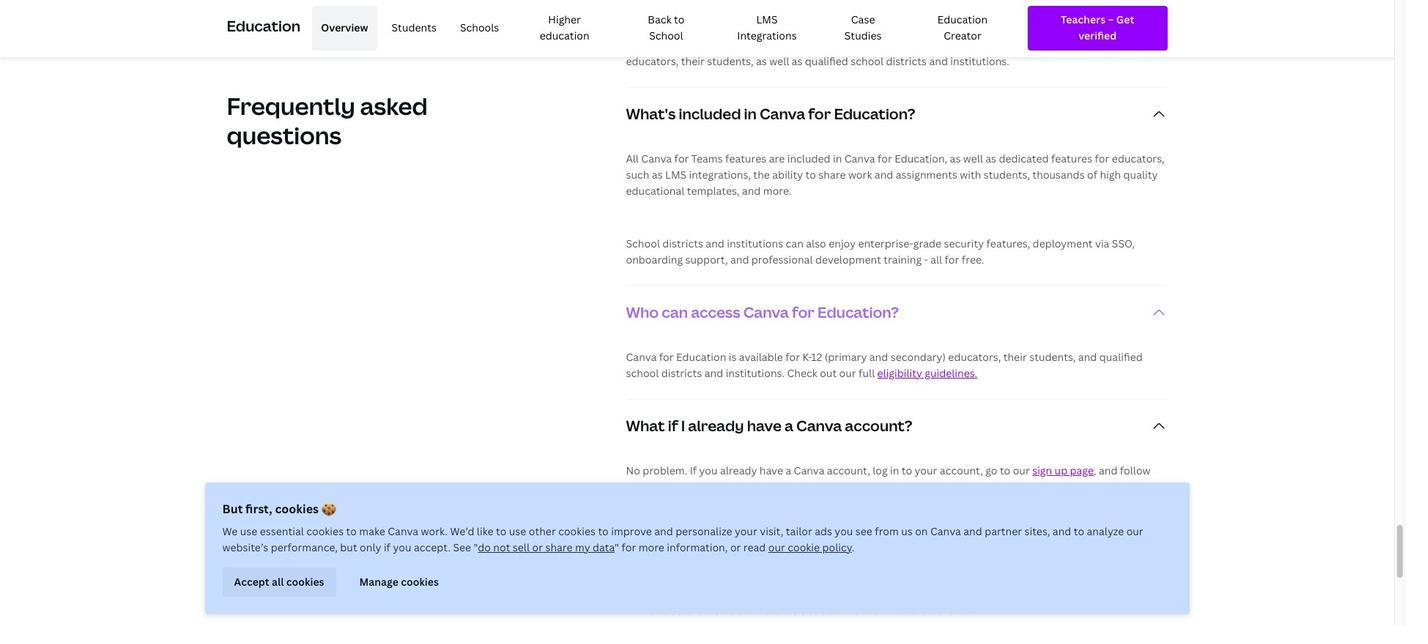 Task type: vqa. For each thing, say whether or not it's contained in the screenshot.
most to the right
no



Task type: describe. For each thing, give the bounding box(es) containing it.
our inside 'we use essential cookies to make canva work. we'd like to use other cookies to improve and personalize your visit, tailor ads you see from us on canva and partner sites, and to analyze our website's performance, but only if you accept. see "'
[[1127, 525, 1144, 539]]

2 use from the left
[[509, 525, 527, 539]]

such
[[626, 168, 650, 182]]

essential
[[260, 525, 304, 539]]

0 vertical spatial you
[[700, 464, 718, 478]]

students, inside canva for education is available for k-12 (primary and secondary) educators, their students, and qualified school districts and institutions. check out our full
[[1030, 350, 1076, 364]]

guidelines.
[[925, 366, 978, 380]]

in inside all canva for teams features are included in canva for education, as well as dedicated features for educators, such as lms integrations, the ability to share work and assignments with students, thousands of high quality educational templates, and more.
[[833, 152, 842, 165]]

lms integrations
[[738, 12, 797, 43]]

support,
[[686, 253, 728, 267]]

" inside 'we use essential cookies to make canva work. we'd like to use other cookies to improve and personalize your visit, tailor ads you see from us on canva and partner sites, and to analyze our website's performance, but only if you accept. see "'
[[474, 541, 478, 555]]

1 vertical spatial have
[[760, 464, 784, 478]]

it's our commitment that canva for education will remain 100% free for k-12 (primary and secondary) educators, their students, as well as qualified school districts and institutions.
[[626, 38, 1125, 68]]

access
[[691, 302, 741, 322]]

frequently
[[227, 90, 355, 122]]

nasty
[[822, 12, 849, 25]]

like
[[477, 525, 494, 539]]

can inside dropdown button
[[662, 302, 688, 322]]

case studies
[[845, 12, 882, 43]]

log
[[873, 464, 888, 478]]

qualified inside canva for education is available for k-12 (primary and secondary) educators, their students, and qualified school districts and institutions. check out our full
[[1100, 350, 1143, 364]]

to up data
[[598, 525, 609, 539]]

analyze
[[1087, 525, 1125, 539]]

teachers – get verified image
[[1041, 12, 1155, 45]]

can inside school districts and institutions can also enjoy enterprise-grade security features, deployment via sso, onboarding support, and professional development training - all for free.
[[786, 237, 804, 250]]

education
[[540, 29, 590, 43]]

our cookie policy link
[[769, 541, 852, 555]]

yes - it's 100% free, with no paywalls or nasty surprises.
[[626, 12, 900, 25]]

what
[[626, 416, 665, 436]]

education inside canva for education is available for k-12 (primary and secondary) educators, their students, and qualified school districts and institutions. check out our full
[[677, 350, 727, 364]]

1 use from the left
[[240, 525, 258, 539]]

school inside the it's our commitment that canva for education will remain 100% free for k-12 (primary and secondary) educators, their students, as well as qualified school districts and institutions.
[[851, 54, 884, 68]]

work
[[849, 168, 873, 182]]

out
[[820, 366, 837, 380]]

more
[[639, 541, 665, 555]]

who can access canva for education? button
[[626, 286, 1168, 339]]

, and follow the verification process to upgrade your account to canva for education. all of your existing designs will transfer over.
[[626, 464, 1151, 510]]

if inside what if i already have a canva account? dropdown button
[[668, 416, 678, 436]]

more.
[[764, 184, 792, 198]]

education.
[[933, 480, 986, 494]]

go
[[986, 464, 998, 478]]

of inside , and follow the verification process to upgrade your account to canva for education. all of your existing designs will transfer over.
[[1003, 480, 1014, 494]]

education inside the it's our commitment that canva for education will remain 100% free for k-12 (primary and secondary) educators, their students, as well as qualified school districts and institutions.
[[803, 38, 853, 52]]

work.
[[421, 525, 448, 539]]

with inside all canva for teams features are included in canva for education, as well as dedicated features for educators, such as lms integrations, the ability to share work and assignments with students, thousands of high quality educational templates, and more.
[[960, 168, 982, 182]]

k- inside canva for education is available for k-12 (primary and secondary) educators, their students, and qualified school districts and institutions. check out our full
[[803, 350, 812, 364]]

0 horizontal spatial with
[[725, 12, 746, 25]]

page
[[1071, 464, 1094, 478]]

school inside canva for education is available for k-12 (primary and secondary) educators, their students, and qualified school districts and institutions. check out our full
[[626, 366, 659, 380]]

tailor
[[786, 525, 813, 539]]

no problem. if you already have a canva account, log in to your account, go to our sign up page
[[626, 464, 1094, 478]]

qualified inside the it's our commitment that canva for education will remain 100% free for k-12 (primary and secondary) educators, their students, as well as qualified school districts and institutions.
[[805, 54, 849, 68]]

integrations,
[[689, 168, 751, 182]]

higher education
[[540, 12, 590, 43]]

from
[[875, 525, 899, 539]]

1 vertical spatial a
[[786, 464, 792, 478]]

school inside back to school
[[650, 29, 684, 43]]

2 features from the left
[[1052, 152, 1093, 165]]

to right like
[[496, 525, 507, 539]]

we use essential cookies to make canva work. we'd like to use other cookies to improve and personalize your visit, tailor ads you see from us on canva and partner sites, and to analyze our website's performance, but only if you accept. see "
[[222, 525, 1144, 555]]

manage cookies button
[[348, 568, 451, 597]]

students
[[392, 21, 437, 35]]

will inside the it's our commitment that canva for education will remain 100% free for k-12 (primary and secondary) educators, their students, as well as qualified school districts and institutions.
[[855, 38, 872, 52]]

1 features from the left
[[726, 152, 767, 165]]

assignments
[[896, 168, 958, 182]]

we
[[222, 525, 238, 539]]

0 horizontal spatial -
[[645, 12, 649, 25]]

performance,
[[271, 541, 338, 555]]

to right process
[[745, 480, 756, 494]]

1 account, from the left
[[827, 464, 871, 478]]

canva up upgrade
[[794, 464, 825, 478]]

to up but
[[346, 525, 357, 539]]

studies
[[845, 29, 882, 43]]

development
[[816, 253, 882, 267]]

of inside all canva for teams features are included in canva for education, as well as dedicated features for educators, such as lms integrations, the ability to share work and assignments with students, thousands of high quality educational templates, and more.
[[1088, 168, 1098, 182]]

(primary inside the it's our commitment that canva for education will remain 100% free for k-12 (primary and secondary) educators, their students, as well as qualified school districts and institutions.
[[1004, 38, 1046, 52]]

do not sell or share my data " for more information, or read our cookie policy .
[[478, 541, 855, 555]]

canva inside , and follow the verification process to upgrade your account to canva for education. all of your existing designs will transfer over.
[[883, 480, 913, 494]]

full
[[859, 366, 875, 380]]

1 vertical spatial share
[[546, 541, 573, 555]]

if inside 'we use essential cookies to make canva work. we'd like to use other cookies to improve and personalize your visit, tailor ads you see from us on canva and partner sites, and to analyze our website's performance, but only if you accept. see "'
[[384, 541, 391, 555]]

cookie
[[788, 541, 820, 555]]

quality
[[1124, 168, 1158, 182]]

not
[[494, 541, 510, 555]]

to inside all canva for teams features are included in canva for education, as well as dedicated features for educators, such as lms integrations, the ability to share work and assignments with students, thousands of high quality educational templates, and more.
[[806, 168, 816, 182]]

process
[[704, 480, 743, 494]]

institutions. inside canva for education is available for k-12 (primary and secondary) educators, their students, and qualified school districts and institutions. check out our full
[[726, 366, 785, 380]]

educational
[[626, 184, 685, 198]]

check
[[788, 366, 818, 380]]

training
[[884, 253, 922, 267]]

transfer
[[626, 496, 666, 510]]

education creator
[[938, 12, 988, 43]]

free,
[[700, 12, 722, 25]]

i
[[681, 416, 685, 436]]

our left sign
[[1013, 464, 1030, 478]]

account
[[827, 480, 867, 494]]

1 vertical spatial already
[[720, 464, 757, 478]]

improve
[[611, 525, 652, 539]]

students, inside all canva for teams features are included in canva for education, as well as dedicated features for educators, such as lms integrations, the ability to share work and assignments with students, thousands of high quality educational templates, and more.
[[984, 168, 1031, 182]]

only
[[360, 541, 381, 555]]

students link
[[383, 6, 446, 50]]

all inside school districts and institutions can also enjoy enterprise-grade security features, deployment via sso, onboarding support, and professional development training - all for free.
[[931, 253, 943, 267]]

free
[[942, 38, 962, 52]]

read
[[744, 541, 766, 555]]

k- inside the it's our commitment that canva for education will remain 100% free for k-12 (primary and secondary) educators, their students, as well as qualified school districts and institutions.
[[982, 38, 990, 52]]

higher education link
[[514, 6, 616, 50]]

remain
[[874, 38, 909, 52]]

questions
[[227, 119, 342, 151]]

canva up available
[[744, 302, 789, 322]]

cookies inside 'button'
[[401, 575, 439, 589]]

education inside menu bar
[[938, 12, 988, 26]]

2 account, from the left
[[940, 464, 984, 478]]

lms inside "lms integrations"
[[757, 12, 778, 26]]

available
[[739, 350, 783, 364]]

education? for who can access canva for education?
[[818, 302, 899, 322]]

already inside what if i already have a canva account? dropdown button
[[688, 416, 744, 436]]

will inside , and follow the verification process to upgrade your account to canva for education. all of your existing designs will transfer over.
[[1122, 480, 1138, 494]]

the inside , and follow the verification process to upgrade your account to canva for education. all of your existing designs will transfer over.
[[626, 480, 643, 494]]

the inside all canva for teams features are included in canva for education, as well as dedicated features for educators, such as lms integrations, the ability to share work and assignments with students, thousands of high quality educational templates, and more.
[[754, 168, 770, 182]]

- inside school districts and institutions can also enjoy enterprise-grade security features, deployment via sso, onboarding support, and professional development training - all for free.
[[925, 253, 928, 267]]

make
[[359, 525, 385, 539]]

education element
[[227, 0, 1168, 56]]

do not sell or share my data link
[[478, 541, 615, 555]]

free.
[[962, 253, 985, 267]]

enterprise-
[[859, 237, 914, 250]]

are
[[769, 152, 785, 165]]

asked
[[360, 90, 428, 122]]

onboarding
[[626, 253, 683, 267]]

lms inside all canva for teams features are included in canva for education, as well as dedicated features for educators, such as lms integrations, the ability to share work and assignments with students, thousands of high quality educational templates, and more.
[[666, 168, 687, 182]]

see
[[856, 525, 873, 539]]

12 inside the it's our commitment that canva for education will remain 100% free for k-12 (primary and secondary) educators, their students, as well as qualified school districts and institutions.
[[990, 38, 1001, 52]]

educators, for it's our commitment that canva for education will remain 100% free for k-12 (primary and secondary) educators, their students, as well as qualified school districts and institutions.
[[626, 54, 679, 68]]

up
[[1055, 464, 1068, 478]]

0 horizontal spatial 100%
[[669, 12, 697, 25]]

canva up the work
[[845, 152, 876, 165]]

but
[[340, 541, 357, 555]]

what if i already have a canva account? button
[[626, 400, 1168, 453]]

accept all cookies button
[[222, 568, 336, 597]]

for inside school districts and institutions can also enjoy enterprise-grade security features, deployment via sso, onboarding support, and professional development training - all for free.
[[945, 253, 960, 267]]

1 vertical spatial you
[[835, 525, 853, 539]]

canva right on
[[931, 525, 962, 539]]

back
[[648, 12, 672, 26]]

no
[[748, 12, 761, 25]]

share inside all canva for teams features are included in canva for education, as well as dedicated features for educators, such as lms integrations, the ability to share work and assignments with students, thousands of high quality educational templates, and more.
[[819, 168, 846, 182]]

their inside canva for education is available for k-12 (primary and secondary) educators, their students, and qualified school districts and institutions. check out our full
[[1004, 350, 1027, 364]]

who
[[626, 302, 659, 322]]

included inside all canva for teams features are included in canva for education, as well as dedicated features for educators, such as lms integrations, the ability to share work and assignments with students, thousands of high quality educational templates, and more.
[[788, 152, 831, 165]]

teams
[[692, 152, 723, 165]]

2 " from the left
[[615, 541, 619, 555]]

educators, inside canva for education is available for k-12 (primary and secondary) educators, their students, and qualified school districts and institutions. check out our full
[[949, 350, 1001, 364]]

frequently asked questions
[[227, 90, 428, 151]]



Task type: locate. For each thing, give the bounding box(es) containing it.
account?
[[845, 416, 913, 436]]

have inside dropdown button
[[747, 416, 782, 436]]

education?
[[834, 104, 916, 124], [818, 302, 899, 322]]

to inside back to school
[[674, 12, 685, 26]]

k- right free
[[982, 38, 990, 52]]

for inside , and follow the verification process to upgrade your account to canva for education. all of your existing designs will transfer over.
[[916, 480, 931, 494]]

lms up integrations
[[757, 12, 778, 26]]

1 vertical spatial institutions.
[[726, 366, 785, 380]]

use up sell
[[509, 525, 527, 539]]

features up "integrations,"
[[726, 152, 767, 165]]

1 vertical spatial -
[[925, 253, 928, 267]]

0 horizontal spatial well
[[770, 54, 790, 68]]

cookies down performance, on the bottom left of the page
[[286, 575, 324, 589]]

0 horizontal spatial account,
[[827, 464, 871, 478]]

education,
[[895, 152, 948, 165]]

in inside dropdown button
[[744, 104, 757, 124]]

1 horizontal spatial k-
[[982, 38, 990, 52]]

if left i
[[668, 416, 678, 436]]

our
[[644, 38, 661, 52], [840, 366, 857, 380], [1013, 464, 1030, 478], [1127, 525, 1144, 539], [769, 541, 786, 555]]

1 horizontal spatial will
[[1122, 480, 1138, 494]]

menu bar
[[307, 6, 1017, 50]]

education? down the it's our commitment that canva for education will remain 100% free for k-12 (primary and secondary) educators, their students, as well as qualified school districts and institutions.
[[834, 104, 916, 124]]

2 horizontal spatial in
[[891, 464, 900, 478]]

or left read on the bottom right of the page
[[731, 541, 741, 555]]

have
[[747, 416, 782, 436], [760, 464, 784, 478]]

all right "accept"
[[272, 575, 284, 589]]

educators, inside all canva for teams features are included in canva for education, as well as dedicated features for educators, such as lms integrations, the ability to share work and assignments with students, thousands of high quality educational templates, and more.
[[1112, 152, 1165, 165]]

,
[[1094, 464, 1097, 478]]

our right it's
[[644, 38, 661, 52]]

0 vertical spatial with
[[725, 12, 746, 25]]

to right "ability"
[[806, 168, 816, 182]]

schools link
[[451, 6, 508, 50]]

in right the are
[[833, 152, 842, 165]]

0 horizontal spatial institutions.
[[726, 366, 785, 380]]

0 horizontal spatial features
[[726, 152, 767, 165]]

1 horizontal spatial of
[[1088, 168, 1098, 182]]

and inside , and follow the verification process to upgrade your account to canva for education. all of your existing designs will transfer over.
[[1099, 464, 1118, 478]]

eligibility guidelines. link
[[878, 366, 978, 380]]

can up professional
[[786, 237, 804, 250]]

accept
[[234, 575, 269, 589]]

you right if
[[700, 464, 718, 478]]

12
[[990, 38, 1001, 52], [812, 350, 823, 364]]

1 horizontal spatial educators,
[[949, 350, 1001, 364]]

districts down "remain"
[[886, 54, 927, 68]]

canva inside the it's our commitment that canva for education will remain 100% free for k-12 (primary and secondary) educators, their students, as well as qualified school districts and institutions.
[[753, 38, 783, 52]]

0 vertical spatial education?
[[834, 104, 916, 124]]

institutions
[[727, 237, 784, 250]]

1 vertical spatial their
[[1004, 350, 1027, 364]]

secondary)
[[1070, 38, 1125, 52], [891, 350, 946, 364]]

districts inside school districts and institutions can also enjoy enterprise-grade security features, deployment via sso, onboarding support, and professional development training - all for free.
[[663, 237, 704, 250]]

(primary right creator in the right of the page
[[1004, 38, 1046, 52]]

our down visit,
[[769, 541, 786, 555]]

all down the go
[[988, 480, 1001, 494]]

no
[[626, 464, 640, 478]]

account, up education.
[[940, 464, 984, 478]]

- left the 'it's'
[[645, 12, 649, 25]]

secondary) inside canva for education is available for k-12 (primary and secondary) educators, their students, and qualified school districts and institutions. check out our full
[[891, 350, 946, 364]]

will down follow
[[1122, 480, 1138, 494]]

enjoy
[[829, 237, 856, 250]]

features
[[726, 152, 767, 165], [1052, 152, 1093, 165]]

educators, inside the it's our commitment that canva for education will remain 100% free for k-12 (primary and secondary) educators, their students, as well as qualified school districts and institutions.
[[626, 54, 679, 68]]

0 horizontal spatial lms
[[666, 168, 687, 182]]

lms up educational
[[666, 168, 687, 182]]

deployment
[[1033, 237, 1093, 250]]

1 vertical spatial can
[[662, 302, 688, 322]]

well inside all canva for teams features are included in canva for education, as well as dedicated features for educators, such as lms integrations, the ability to share work and assignments with students, thousands of high quality educational templates, and more.
[[964, 152, 984, 165]]

1 horizontal spatial -
[[925, 253, 928, 267]]

lms integrations link
[[717, 6, 817, 50]]

well left dedicated
[[964, 152, 984, 165]]

all down grade
[[931, 253, 943, 267]]

1 vertical spatial students,
[[984, 168, 1031, 182]]

districts inside canva for education is available for k-12 (primary and secondary) educators, their students, and qualified school districts and institutions. check out our full
[[662, 366, 702, 380]]

0 vertical spatial institutions.
[[951, 54, 1010, 68]]

grade
[[914, 237, 942, 250]]

0 horizontal spatial or
[[532, 541, 543, 555]]

sites,
[[1025, 525, 1051, 539]]

1 horizontal spatial you
[[700, 464, 718, 478]]

all canva for teams features are included in canva for education, as well as dedicated features for educators, such as lms integrations, the ability to share work and assignments with students, thousands of high quality educational templates, and more.
[[626, 152, 1165, 198]]

0 horizontal spatial use
[[240, 525, 258, 539]]

back to school link
[[622, 6, 711, 50]]

0 horizontal spatial k-
[[803, 350, 812, 364]]

your inside 'we use essential cookies to make canva work. we'd like to use other cookies to improve and personalize your visit, tailor ads you see from us on canva and partner sites, and to analyze our website's performance, but only if you accept. see "'
[[735, 525, 758, 539]]

educators, for all canva for teams features are included in canva for education, as well as dedicated features for educators, such as lms integrations, the ability to share work and assignments with students, thousands of high quality educational templates, and more.
[[1112, 152, 1165, 165]]

1 horizontal spatial institutions.
[[951, 54, 1010, 68]]

school up the onboarding
[[626, 237, 660, 250]]

the down 'no'
[[626, 480, 643, 494]]

school
[[650, 29, 684, 43], [626, 237, 660, 250]]

all up such
[[626, 152, 639, 165]]

or right sell
[[532, 541, 543, 555]]

100% inside the it's our commitment that canva for education will remain 100% free for k-12 (primary and secondary) educators, their students, as well as qualified school districts and institutions.
[[911, 38, 940, 52]]

school inside school districts and institutions can also enjoy enterprise-grade security features, deployment via sso, onboarding support, and professional development training - all for free.
[[626, 237, 660, 250]]

follow
[[1121, 464, 1151, 478]]

0 vertical spatial of
[[1088, 168, 1098, 182]]

case
[[852, 12, 875, 26]]

0 vertical spatial have
[[747, 416, 782, 436]]

included inside what's included in canva for education? dropdown button
[[679, 104, 741, 124]]

of up partner at the bottom right of the page
[[1003, 480, 1014, 494]]

all inside accept all cookies button
[[272, 575, 284, 589]]

sign
[[1033, 464, 1053, 478]]

100%
[[669, 12, 697, 25], [911, 38, 940, 52]]

districts up support,
[[663, 237, 704, 250]]

of left high on the top of the page
[[1088, 168, 1098, 182]]

1 horizontal spatial all
[[931, 253, 943, 267]]

1 horizontal spatial well
[[964, 152, 984, 165]]

other
[[529, 525, 556, 539]]

overview link
[[312, 6, 377, 50]]

.
[[852, 541, 855, 555]]

1 horizontal spatial use
[[509, 525, 527, 539]]

all inside , and follow the verification process to upgrade your account to canva for education. all of your existing designs will transfer over.
[[988, 480, 1001, 494]]

well down integrations
[[770, 54, 790, 68]]

it's
[[652, 12, 666, 25]]

1 horizontal spatial the
[[754, 168, 770, 182]]

menu bar inside education element
[[307, 6, 1017, 50]]

if right "only"
[[384, 541, 391, 555]]

canva down the "yes - it's 100% free, with no paywalls or nasty surprises."
[[753, 38, 783, 52]]

1 vertical spatial school
[[626, 237, 660, 250]]

cookies up essential
[[275, 501, 319, 517]]

0 horizontal spatial their
[[681, 54, 705, 68]]

if
[[668, 416, 678, 436], [384, 541, 391, 555]]

our right 'analyze'
[[1127, 525, 1144, 539]]

use
[[240, 525, 258, 539], [509, 525, 527, 539]]

0 horizontal spatial educators,
[[626, 54, 679, 68]]

1 vertical spatial well
[[964, 152, 984, 165]]

1 horizontal spatial "
[[615, 541, 619, 555]]

0 vertical spatial -
[[645, 12, 649, 25]]

a up upgrade
[[786, 464, 792, 478]]

all inside all canva for teams features are included in canva for education, as well as dedicated features for educators, such as lms integrations, the ability to share work and assignments with students, thousands of high quality educational templates, and more.
[[626, 152, 639, 165]]

100% right the 'it's'
[[669, 12, 697, 25]]

qualified
[[805, 54, 849, 68], [1100, 350, 1143, 364]]

k- up 'check'
[[803, 350, 812, 364]]

visit,
[[760, 525, 784, 539]]

1 " from the left
[[474, 541, 478, 555]]

our inside the it's our commitment that canva for education will remain 100% free for k-12 (primary and secondary) educators, their students, as well as qualified school districts and institutions.
[[644, 38, 661, 52]]

0 vertical spatial qualified
[[805, 54, 849, 68]]

education? inside the who can access canva for education? dropdown button
[[818, 302, 899, 322]]

2 horizontal spatial you
[[835, 525, 853, 539]]

1 vertical spatial districts
[[663, 237, 704, 250]]

school down studies
[[851, 54, 884, 68]]

upgrade
[[758, 480, 799, 494]]

our left full on the right of the page
[[840, 366, 857, 380]]

you up "policy"
[[835, 525, 853, 539]]

to left 'analyze'
[[1074, 525, 1085, 539]]

is
[[729, 350, 737, 364]]

0 horizontal spatial can
[[662, 302, 688, 322]]

templates,
[[687, 184, 740, 198]]

0 vertical spatial 100%
[[669, 12, 697, 25]]

share
[[819, 168, 846, 182], [546, 541, 573, 555]]

1 horizontal spatial 100%
[[911, 38, 940, 52]]

thousands
[[1033, 168, 1085, 182]]

will down 'case'
[[855, 38, 872, 52]]

-
[[645, 12, 649, 25], [925, 253, 928, 267]]

1 horizontal spatial lms
[[757, 12, 778, 26]]

1 vertical spatial of
[[1003, 480, 1014, 494]]

to right log
[[902, 464, 913, 478]]

designs
[[1082, 480, 1119, 494]]

use up website's on the left bottom
[[240, 525, 258, 539]]

do
[[478, 541, 491, 555]]

school down back
[[650, 29, 684, 43]]

with left the no
[[725, 12, 746, 25]]

your left account
[[802, 480, 824, 494]]

2 horizontal spatial educators,
[[1112, 152, 1165, 165]]

share down other
[[546, 541, 573, 555]]

higher
[[549, 12, 581, 26]]

ability
[[773, 168, 803, 182]]

districts inside the it's our commitment that canva for education will remain 100% free for k-12 (primary and secondary) educators, their students, as well as qualified school districts and institutions.
[[886, 54, 927, 68]]

1 horizontal spatial all
[[988, 480, 1001, 494]]

educators, up the guidelines.
[[949, 350, 1001, 364]]

overview
[[321, 21, 368, 35]]

cookies up my
[[559, 525, 596, 539]]

in up "integrations,"
[[744, 104, 757, 124]]

included up "ability"
[[788, 152, 831, 165]]

2 vertical spatial students,
[[1030, 350, 1076, 364]]

0 vertical spatial share
[[819, 168, 846, 182]]

will
[[855, 38, 872, 52], [1122, 480, 1138, 494]]

and
[[1048, 38, 1067, 52], [930, 54, 948, 68], [875, 168, 894, 182], [742, 184, 761, 198], [706, 237, 725, 250], [731, 253, 749, 267], [870, 350, 889, 364], [1079, 350, 1098, 364], [705, 366, 724, 380], [1099, 464, 1118, 478], [655, 525, 673, 539], [964, 525, 983, 539], [1053, 525, 1072, 539]]

1 vertical spatial lms
[[666, 168, 687, 182]]

canva down out
[[797, 416, 842, 436]]

to
[[674, 12, 685, 26], [806, 168, 816, 182], [902, 464, 913, 478], [1000, 464, 1011, 478], [745, 480, 756, 494], [870, 480, 880, 494], [346, 525, 357, 539], [496, 525, 507, 539], [598, 525, 609, 539], [1074, 525, 1085, 539]]

features up thousands
[[1052, 152, 1093, 165]]

1 horizontal spatial can
[[786, 237, 804, 250]]

education? inside what's included in canva for education? dropdown button
[[834, 104, 916, 124]]

institutions. inside the it's our commitment that canva for education will remain 100% free for k-12 (primary and secondary) educators, their students, as well as qualified school districts and institutions.
[[951, 54, 1010, 68]]

personalize
[[676, 525, 733, 539]]

2 vertical spatial you
[[393, 541, 412, 555]]

institutions. down creator in the right of the page
[[951, 54, 1010, 68]]

0 vertical spatial included
[[679, 104, 741, 124]]

ads
[[815, 525, 833, 539]]

"
[[474, 541, 478, 555], [615, 541, 619, 555]]

0 horizontal spatial the
[[626, 480, 643, 494]]

share left the work
[[819, 168, 846, 182]]

education? for what's included in canva for education?
[[834, 104, 916, 124]]

canva down who
[[626, 350, 657, 364]]

1 horizontal spatial (primary
[[1004, 38, 1046, 52]]

1 vertical spatial educators,
[[1112, 152, 1165, 165]]

1 horizontal spatial with
[[960, 168, 982, 182]]

0 vertical spatial will
[[855, 38, 872, 52]]

0 horizontal spatial all
[[272, 575, 284, 589]]

your down sign
[[1016, 480, 1039, 494]]

1 horizontal spatial school
[[851, 54, 884, 68]]

already up process
[[720, 464, 757, 478]]

0 vertical spatial in
[[744, 104, 757, 124]]

canva down log
[[883, 480, 913, 494]]

all
[[931, 253, 943, 267], [272, 575, 284, 589]]

students, inside the it's our commitment that canva for education will remain 100% free for k-12 (primary and secondary) educators, their students, as well as qualified school districts and institutions.
[[708, 54, 754, 68]]

canva up the are
[[760, 104, 806, 124]]

1 vertical spatial education?
[[818, 302, 899, 322]]

12 up out
[[812, 350, 823, 364]]

educators,
[[626, 54, 679, 68], [1112, 152, 1165, 165], [949, 350, 1001, 364]]

1 horizontal spatial or
[[731, 541, 741, 555]]

partner
[[985, 525, 1023, 539]]

100% left free
[[911, 38, 940, 52]]

0 vertical spatial their
[[681, 54, 705, 68]]

to down log
[[870, 480, 880, 494]]

to right the go
[[1000, 464, 1011, 478]]

cookies down accept.
[[401, 575, 439, 589]]

0 vertical spatial districts
[[886, 54, 927, 68]]

menu bar containing higher education
[[307, 6, 1017, 50]]

school up what
[[626, 366, 659, 380]]

🍪
[[322, 501, 336, 517]]

1 vertical spatial qualified
[[1100, 350, 1143, 364]]

with right 'assignments'
[[960, 168, 982, 182]]

their
[[681, 54, 705, 68], [1004, 350, 1027, 364]]

canva inside canva for education is available for k-12 (primary and secondary) educators, their students, and qualified school districts and institutions. check out our full
[[626, 350, 657, 364]]

account, up account
[[827, 464, 871, 478]]

0 vertical spatial school
[[851, 54, 884, 68]]

their inside the it's our commitment that canva for education will remain 100% free for k-12 (primary and secondary) educators, their students, as well as qualified school districts and institutions.
[[681, 54, 705, 68]]

included
[[679, 104, 741, 124], [788, 152, 831, 165]]

1 horizontal spatial share
[[819, 168, 846, 182]]

canva right make
[[388, 525, 419, 539]]

0 horizontal spatial of
[[1003, 480, 1014, 494]]

or left nasty
[[809, 12, 820, 25]]

0 horizontal spatial school
[[626, 366, 659, 380]]

0 vertical spatial lms
[[757, 12, 778, 26]]

1 vertical spatial 12
[[812, 350, 823, 364]]

districts
[[886, 54, 927, 68], [663, 237, 704, 250], [662, 366, 702, 380]]

0 horizontal spatial (primary
[[825, 350, 867, 364]]

accept.
[[414, 541, 451, 555]]

0 vertical spatial the
[[754, 168, 770, 182]]

back to school
[[648, 12, 685, 43]]

(primary inside canva for education is available for k-12 (primary and secondary) educators, their students, and qualified school districts and institutions. check out our full
[[825, 350, 867, 364]]

0 vertical spatial a
[[785, 416, 794, 436]]

your up education.
[[915, 464, 938, 478]]

the down the are
[[754, 168, 770, 182]]

what's included in canva for education? button
[[626, 88, 1168, 141]]

our inside canva for education is available for k-12 (primary and secondary) educators, their students, and qualified school districts and institutions. check out our full
[[840, 366, 857, 380]]

educators, up quality
[[1112, 152, 1165, 165]]

institutions. down available
[[726, 366, 785, 380]]

cookies down 🍪
[[307, 525, 344, 539]]

1 horizontal spatial qualified
[[1100, 350, 1143, 364]]

verification
[[645, 480, 701, 494]]

education? down "development"
[[818, 302, 899, 322]]

0 horizontal spatial 12
[[812, 350, 823, 364]]

- down grade
[[925, 253, 928, 267]]

1 vertical spatial included
[[788, 152, 831, 165]]

also
[[806, 237, 827, 250]]

(primary up out
[[825, 350, 867, 364]]

1 vertical spatial in
[[833, 152, 842, 165]]

a down 'check'
[[785, 416, 794, 436]]

all
[[626, 152, 639, 165], [988, 480, 1001, 494]]

well
[[770, 54, 790, 68], [964, 152, 984, 165]]

1 vertical spatial 100%
[[911, 38, 940, 52]]

1 vertical spatial k-
[[803, 350, 812, 364]]

0 horizontal spatial you
[[393, 541, 412, 555]]

already right i
[[688, 416, 744, 436]]

1 vertical spatial (primary
[[825, 350, 867, 364]]

1 vertical spatial if
[[384, 541, 391, 555]]

educators, down it's
[[626, 54, 679, 68]]

0 vertical spatial k-
[[982, 38, 990, 52]]

canva up such
[[642, 152, 672, 165]]

surprises.
[[852, 12, 900, 25]]

" right see
[[474, 541, 478, 555]]

0 vertical spatial secondary)
[[1070, 38, 1125, 52]]

schools
[[460, 21, 499, 35]]

1 horizontal spatial secondary)
[[1070, 38, 1125, 52]]

for
[[786, 38, 800, 52], [965, 38, 979, 52], [809, 104, 831, 124], [675, 152, 689, 165], [878, 152, 893, 165], [1095, 152, 1110, 165], [945, 253, 960, 267], [792, 302, 815, 322], [659, 350, 674, 364], [786, 350, 800, 364], [916, 480, 931, 494], [622, 541, 636, 555]]

included up the teams
[[679, 104, 741, 124]]

cookies
[[275, 501, 319, 517], [307, 525, 344, 539], [559, 525, 596, 539], [286, 575, 324, 589], [401, 575, 439, 589]]

to right back
[[674, 12, 685, 26]]

well inside the it's our commitment that canva for education will remain 100% free for k-12 (primary and secondary) educators, their students, as well as qualified school districts and institutions.
[[770, 54, 790, 68]]

2 horizontal spatial or
[[809, 12, 820, 25]]

0 vertical spatial already
[[688, 416, 744, 436]]

1 vertical spatial with
[[960, 168, 982, 182]]

0 vertical spatial school
[[650, 29, 684, 43]]

0 vertical spatial (primary
[[1004, 38, 1046, 52]]

12 inside canva for education is available for k-12 (primary and secondary) educators, their students, and qualified school districts and institutions. check out our full
[[812, 350, 823, 364]]

dedicated
[[999, 152, 1049, 165]]

0 horizontal spatial all
[[626, 152, 639, 165]]

0 vertical spatial students,
[[708, 54, 754, 68]]

sell
[[513, 541, 530, 555]]

problem.
[[643, 464, 688, 478]]

data
[[593, 541, 615, 555]]

" down improve
[[615, 541, 619, 555]]

cookies inside button
[[286, 575, 324, 589]]

manage cookies
[[360, 575, 439, 589]]

a inside dropdown button
[[785, 416, 794, 436]]

website's
[[222, 541, 268, 555]]

education creator link
[[910, 6, 1017, 50]]

canva for education is available for k-12 (primary and secondary) educators, their students, and qualified school districts and institutions. check out our full
[[626, 350, 1143, 380]]

in right log
[[891, 464, 900, 478]]

that
[[730, 38, 750, 52]]

1 vertical spatial all
[[272, 575, 284, 589]]

your up read on the bottom right of the page
[[735, 525, 758, 539]]

secondary) inside the it's our commitment that canva for education will remain 100% free for k-12 (primary and secondary) educators, their students, as well as qualified school districts and institutions.
[[1070, 38, 1125, 52]]

you left accept.
[[393, 541, 412, 555]]



